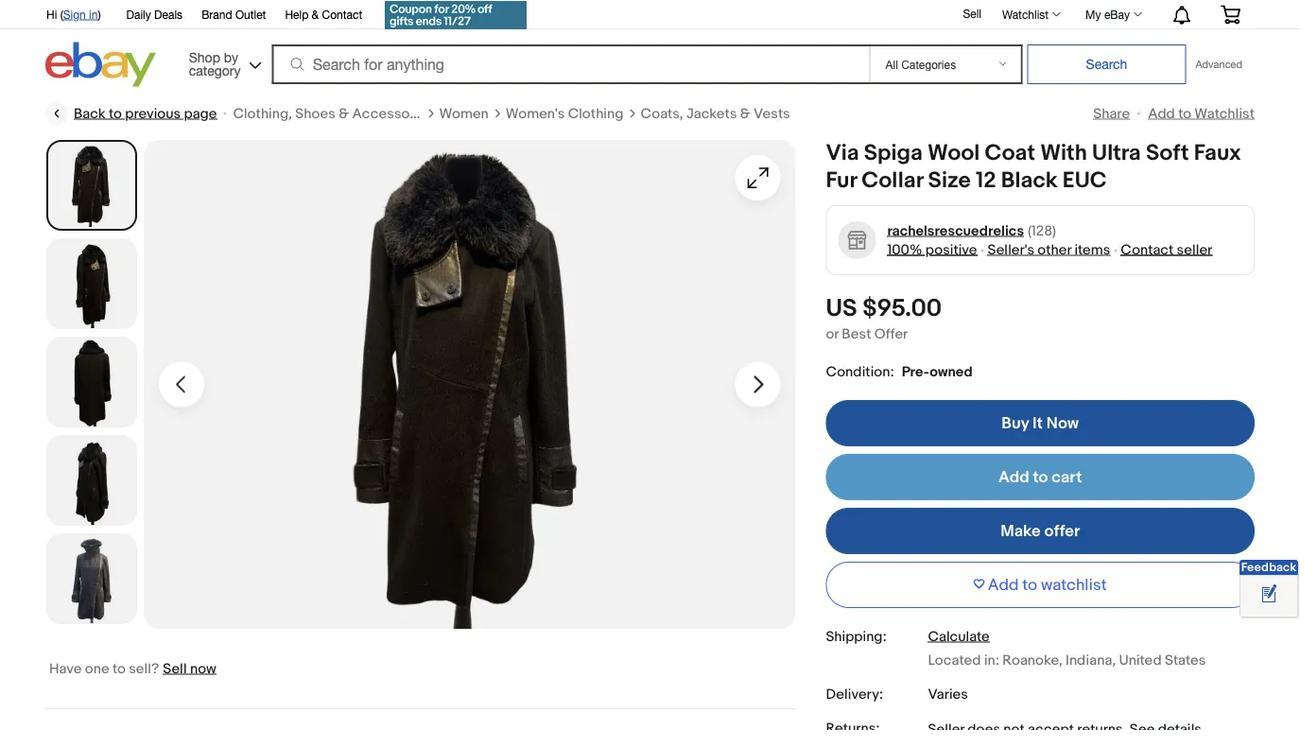 Task type: describe. For each thing, give the bounding box(es) containing it.
hi
[[46, 8, 57, 21]]

have one to sell? sell now
[[49, 660, 217, 677]]

by
[[224, 49, 239, 65]]

vests
[[754, 105, 791, 122]]

rachelsrescuedrelics (128)
[[888, 222, 1057, 239]]

share button
[[1094, 105, 1131, 122]]

calculate link
[[928, 628, 990, 645]]

offer
[[875, 325, 908, 342]]

in
[[89, 8, 98, 21]]

buy it now link
[[826, 400, 1255, 447]]

now
[[1047, 413, 1079, 433]]

deals
[[154, 8, 183, 21]]

coat
[[985, 140, 1036, 167]]

picture 4 of 18 image
[[47, 436, 136, 525]]

0 horizontal spatial sell
[[163, 660, 187, 677]]

12
[[976, 167, 997, 194]]

fur
[[826, 167, 857, 194]]

none submit inside shop by category "banner"
[[1028, 44, 1187, 84]]

shop by category banner
[[36, 0, 1255, 92]]

seller's other items link
[[988, 241, 1111, 258]]

owned
[[930, 363, 973, 380]]

accessories
[[352, 105, 434, 122]]

collar
[[862, 167, 924, 194]]

soft
[[1147, 140, 1190, 167]]

watchlist link
[[992, 3, 1070, 26]]

women link
[[439, 104, 489, 123]]

shop
[[189, 49, 220, 65]]

women's
[[506, 105, 565, 122]]

back
[[74, 105, 106, 122]]

add to watchlist link
[[826, 562, 1255, 608]]

positive
[[926, 241, 978, 258]]

to for previous
[[109, 105, 122, 122]]

(
[[60, 8, 63, 21]]

help & contact
[[285, 8, 362, 21]]

us $95.00 or best offer
[[826, 294, 942, 342]]

seller's other items
[[988, 241, 1111, 258]]

add for add to cart
[[999, 467, 1030, 487]]

to right one
[[113, 660, 126, 677]]

calculate
[[928, 628, 990, 645]]

to for cart
[[1034, 467, 1049, 487]]

watchlist inside "account" navigation
[[1003, 8, 1049, 21]]

spiga
[[864, 140, 923, 167]]

items
[[1075, 241, 1111, 258]]

& for clothing,
[[339, 105, 349, 122]]

sell link
[[955, 7, 990, 20]]

rachelsrescuedrelics link
[[888, 221, 1025, 240]]

get an extra 20% off image
[[385, 1, 527, 29]]

rachelsrescuedrelics image
[[838, 221, 877, 260]]

your shopping cart image
[[1220, 5, 1242, 24]]

add to cart
[[999, 467, 1083, 487]]

best
[[842, 325, 872, 342]]

shop by category button
[[180, 42, 266, 83]]

to for watchlist
[[1179, 105, 1192, 122]]

hi ( sign in )
[[46, 8, 101, 21]]

states
[[1166, 652, 1207, 669]]

delivery:
[[826, 686, 884, 703]]

1 vertical spatial contact
[[1121, 241, 1174, 258]]

brand
[[202, 8, 232, 21]]

via
[[826, 140, 860, 167]]

rachelsrescuedrelics
[[888, 222, 1025, 239]]

add for add to watchlist
[[1149, 105, 1176, 122]]

seller's
[[988, 241, 1035, 258]]

100% positive
[[888, 241, 978, 258]]

add to watchlist link
[[1149, 105, 1255, 122]]

coats, jackets & vests link
[[641, 104, 791, 123]]

varies
[[928, 686, 969, 703]]

via spiga wool coat with ultra soft faux fur collar size 12 black euc - picture 1 of 18 image
[[144, 140, 796, 629]]

$95.00
[[863, 294, 942, 324]]

now
[[190, 660, 217, 677]]

ultra
[[1093, 140, 1142, 167]]

1 horizontal spatial watchlist
[[1195, 105, 1255, 122]]

united
[[1120, 652, 1162, 669]]

buy
[[1002, 413, 1030, 433]]

sell inside "account" navigation
[[963, 7, 982, 20]]

clothing
[[568, 105, 624, 122]]

Search for anything text field
[[275, 46, 866, 82]]

offer
[[1045, 521, 1081, 541]]



Task type: vqa. For each thing, say whether or not it's contained in the screenshot.
the Shape
no



Task type: locate. For each thing, give the bounding box(es) containing it.
0 vertical spatial add
[[1149, 105, 1176, 122]]

coats,
[[641, 105, 684, 122]]

make
[[1001, 521, 1041, 541]]

ebay
[[1105, 8, 1131, 21]]

add
[[1149, 105, 1176, 122], [999, 467, 1030, 487], [988, 575, 1019, 595]]

calculate located in: roanoke, indiana, united states
[[928, 628, 1207, 669]]

shop by category
[[189, 49, 241, 78]]

0 vertical spatial sell
[[963, 7, 982, 20]]

my ebay
[[1086, 8, 1131, 21]]

picture 1 of 18 image
[[48, 142, 135, 229]]

jackets
[[687, 105, 737, 122]]

contact left seller
[[1121, 241, 1174, 258]]

0 horizontal spatial watchlist
[[1003, 8, 1049, 21]]

add down make
[[988, 575, 1019, 595]]

to left the watchlist
[[1023, 575, 1038, 595]]

clothing, shoes & accessories women
[[233, 105, 489, 122]]

women's clothing
[[506, 105, 624, 122]]

condition:
[[826, 363, 895, 380]]

category
[[189, 62, 241, 78]]

contact inside "link"
[[322, 8, 362, 21]]

to right back
[[109, 105, 122, 122]]

wool
[[928, 140, 980, 167]]

daily deals
[[126, 8, 183, 21]]

watchlist
[[1003, 8, 1049, 21], [1195, 105, 1255, 122]]

add for add to watchlist
[[988, 575, 1019, 595]]

make offer
[[1001, 521, 1081, 541]]

)
[[98, 8, 101, 21]]

it
[[1033, 413, 1043, 433]]

my ebay link
[[1076, 3, 1151, 26]]

size
[[929, 167, 971, 194]]

back to previous page link
[[45, 102, 217, 125]]

0 horizontal spatial contact
[[322, 8, 362, 21]]

faux
[[1195, 140, 1242, 167]]

previous
[[125, 105, 181, 122]]

& left vests
[[740, 105, 751, 122]]

(128)
[[1028, 222, 1057, 239]]

help & contact link
[[285, 5, 362, 26]]

coats, jackets & vests
[[641, 105, 791, 122]]

buy it now
[[1002, 413, 1079, 433]]

to left cart
[[1034, 467, 1049, 487]]

brand outlet
[[202, 8, 266, 21]]

sell?
[[129, 660, 159, 677]]

watchlist up faux
[[1195, 105, 1255, 122]]

sell
[[963, 7, 982, 20], [163, 660, 187, 677]]

&
[[312, 8, 319, 21], [339, 105, 349, 122], [740, 105, 751, 122]]

1 horizontal spatial sell
[[963, 7, 982, 20]]

1 vertical spatial add
[[999, 467, 1030, 487]]

advanced link
[[1187, 45, 1253, 83]]

0 vertical spatial watchlist
[[1003, 8, 1049, 21]]

None submit
[[1028, 44, 1187, 84]]

1 vertical spatial watchlist
[[1195, 105, 1255, 122]]

daily deals link
[[126, 5, 183, 26]]

picture 2 of 18 image
[[47, 239, 136, 328]]

contact right the help
[[322, 8, 362, 21]]

brand outlet link
[[202, 5, 266, 26]]

share
[[1094, 105, 1131, 122]]

clothing,
[[233, 105, 292, 122]]

sell left now
[[163, 660, 187, 677]]

daily
[[126, 8, 151, 21]]

picture 5 of 18 image
[[47, 535, 136, 623]]

account navigation
[[36, 0, 1255, 32]]

black
[[1002, 167, 1058, 194]]

& for coats,
[[740, 105, 751, 122]]

advanced
[[1196, 58, 1243, 70]]

seller
[[1177, 241, 1213, 258]]

1 horizontal spatial &
[[339, 105, 349, 122]]

in:
[[985, 652, 1000, 669]]

my
[[1086, 8, 1102, 21]]

euc
[[1063, 167, 1107, 194]]

shoes
[[295, 105, 336, 122]]

via spiga wool coat with ultra soft faux fur collar size 12 black euc
[[826, 140, 1242, 194]]

100%
[[888, 241, 923, 258]]

0 vertical spatial contact
[[322, 8, 362, 21]]

100% positive link
[[888, 241, 978, 258]]

& right shoes
[[339, 105, 349, 122]]

add up soft
[[1149, 105, 1176, 122]]

other
[[1038, 241, 1072, 258]]

& inside "link"
[[312, 8, 319, 21]]

clothing, shoes & accessories link
[[233, 104, 434, 123]]

& right the help
[[312, 8, 319, 21]]

add left cart
[[999, 467, 1030, 487]]

to inside back to previous page link
[[109, 105, 122, 122]]

2 vertical spatial add
[[988, 575, 1019, 595]]

pre-
[[902, 363, 930, 380]]

to
[[109, 105, 122, 122], [1179, 105, 1192, 122], [1034, 467, 1049, 487], [1023, 575, 1038, 595], [113, 660, 126, 677]]

sell left watchlist link
[[963, 7, 982, 20]]

2 horizontal spatial &
[[740, 105, 751, 122]]

1 horizontal spatial contact
[[1121, 241, 1174, 258]]

sell now link
[[163, 660, 217, 677]]

to for watchlist
[[1023, 575, 1038, 595]]

add to watchlist
[[1149, 105, 1255, 122]]

cart
[[1052, 467, 1083, 487]]

page
[[184, 105, 217, 122]]

to up soft
[[1179, 105, 1192, 122]]

watchlist right sell link
[[1003, 8, 1049, 21]]

to inside add to watchlist link
[[1023, 575, 1038, 595]]

0 horizontal spatial &
[[312, 8, 319, 21]]

sign
[[63, 8, 86, 21]]

to inside the "add to cart" link
[[1034, 467, 1049, 487]]

1 vertical spatial sell
[[163, 660, 187, 677]]

women's clothing link
[[506, 104, 624, 123]]

help
[[285, 8, 309, 21]]

add to watchlist
[[988, 575, 1107, 595]]

contact seller
[[1121, 241, 1213, 258]]

back to previous page
[[74, 105, 217, 122]]

indiana,
[[1066, 652, 1116, 669]]

feedback
[[1242, 561, 1297, 575]]

make offer link
[[826, 508, 1255, 554]]

picture 3 of 18 image
[[47, 338, 136, 427]]

add to cart link
[[826, 454, 1255, 500]]

roanoke,
[[1003, 652, 1063, 669]]

women
[[439, 105, 489, 122]]

or
[[826, 325, 839, 342]]

condition: pre-owned
[[826, 363, 973, 380]]

shipping:
[[826, 628, 887, 645]]



